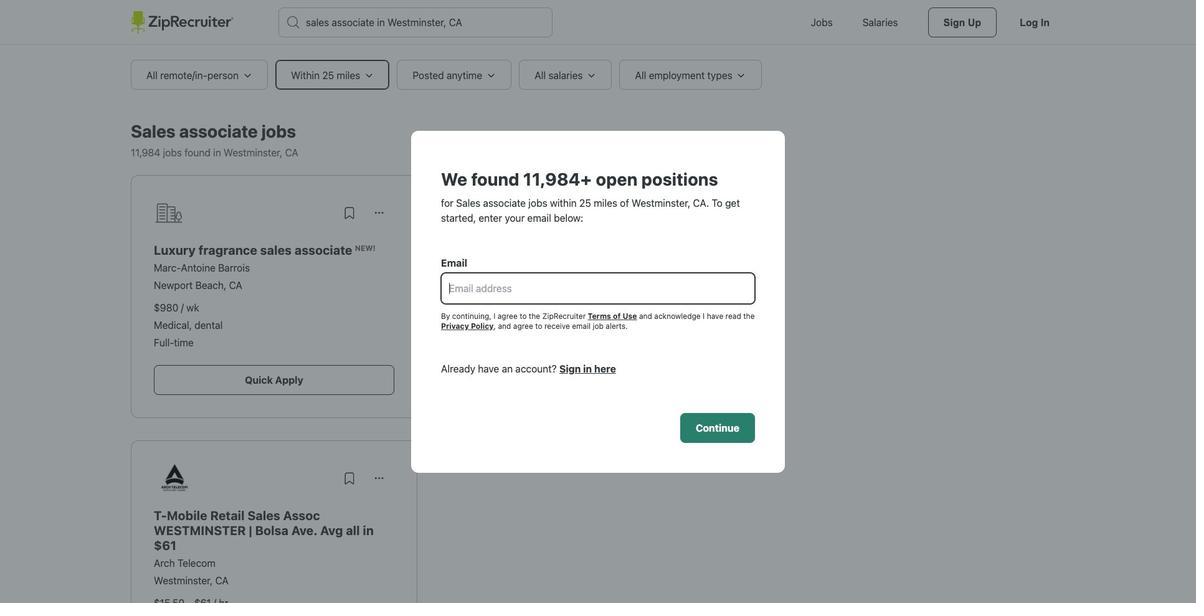 Task type: locate. For each thing, give the bounding box(es) containing it.
1 vertical spatial job card menu element
[[365, 477, 395, 488]]

job card menu element for save job for later icon
[[365, 477, 395, 488]]

save job for later image
[[342, 471, 357, 486]]

1 job card menu element from the top
[[365, 211, 395, 223]]

t-mobile retail sales assoc westminster | bolsa ave. avg all in $61 element
[[154, 509, 395, 554]]

main element
[[131, 0, 1066, 45]]

job card menu element right save job for later image
[[365, 211, 395, 223]]

job card menu element
[[365, 211, 395, 223], [365, 477, 395, 488]]

save job for later image
[[342, 206, 357, 221]]

2 job card menu element from the top
[[365, 477, 395, 488]]

0 vertical spatial job card menu element
[[365, 211, 395, 223]]

job card menu element for save job for later image
[[365, 211, 395, 223]]

Search job title or keyword search field
[[279, 8, 552, 37]]

job card menu element right save job for later icon
[[365, 477, 395, 488]]



Task type: describe. For each thing, give the bounding box(es) containing it.
Email address text field
[[442, 273, 755, 303]]

t-mobile retail sales assoc westminster | bolsa ave. avg all in $61 image
[[154, 464, 195, 494]]

ziprecruiter image
[[131, 11, 234, 34]]

we found 11,984+ open positions dialog
[[0, 0, 1197, 603]]



Task type: vqa. For each thing, say whether or not it's contained in the screenshot.
T-Mobile Retail Sales Assoc WESTMINSTER | Bolsa Ave. Avg all in $61 image
yes



